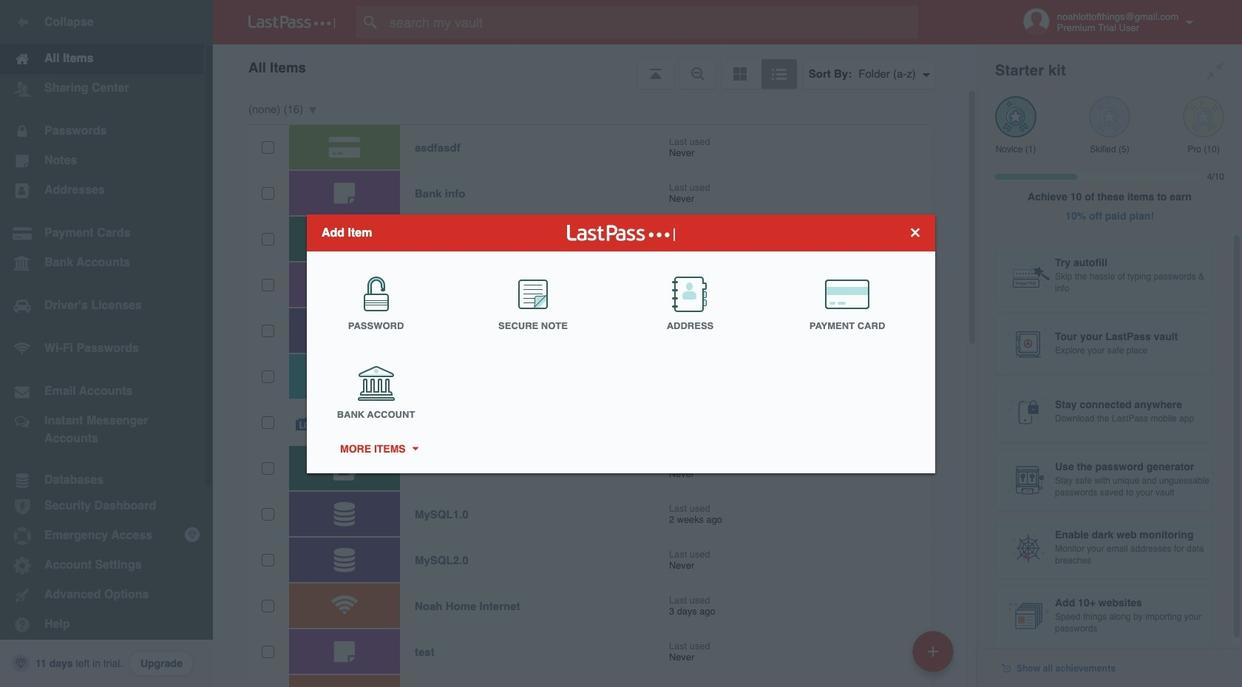 Task type: locate. For each thing, give the bounding box(es) containing it.
Search search field
[[357, 6, 948, 38]]

vault options navigation
[[213, 44, 978, 89]]

search my vault text field
[[357, 6, 948, 38]]

caret right image
[[410, 447, 420, 450]]

new item image
[[928, 646, 939, 656]]

dialog
[[307, 214, 936, 473]]



Task type: describe. For each thing, give the bounding box(es) containing it.
new item navigation
[[908, 626, 963, 687]]

main navigation navigation
[[0, 0, 213, 687]]

lastpass image
[[249, 16, 336, 29]]



Task type: vqa. For each thing, say whether or not it's contained in the screenshot.
New item image
yes



